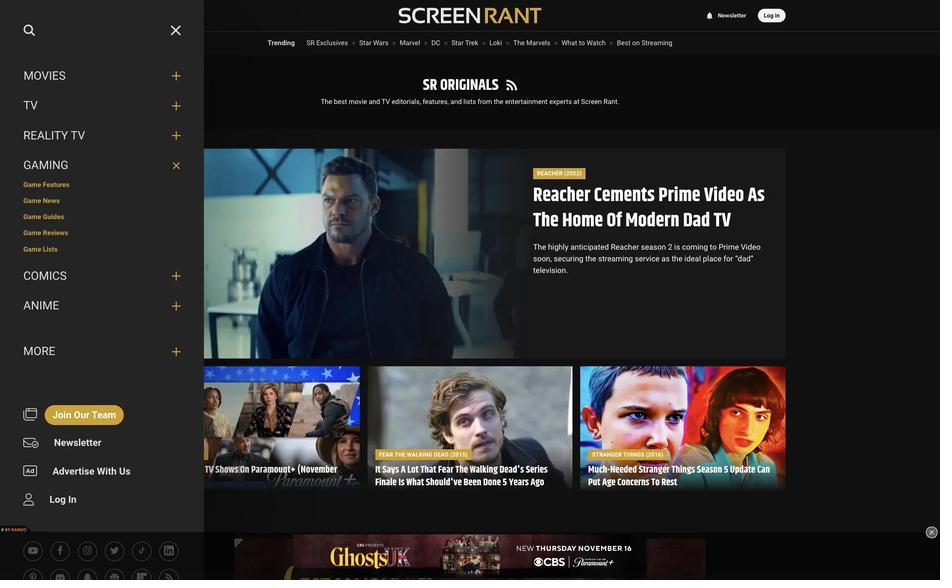 Task type: vqa. For each thing, say whether or not it's contained in the screenshot.
the Easier
no



Task type: locate. For each thing, give the bounding box(es) containing it.
sr for originals
[[423, 73, 438, 97]]

fear up the says
[[379, 451, 393, 458]]

can
[[758, 463, 771, 478]]

much-needed stranger things season 5 update can put age concerns to rest link
[[589, 463, 779, 491]]

join our team link
[[45, 405, 124, 425]]

video up "dad"
[[741, 242, 761, 252]]

the up a
[[395, 451, 406, 458]]

0 vertical spatial newsletter
[[718, 12, 747, 19]]

what right is on the bottom
[[407, 475, 424, 491]]

1 horizontal spatial star
[[452, 39, 464, 47]]

star
[[359, 39, 372, 47], [452, 39, 464, 47]]

0 horizontal spatial what
[[407, 475, 424, 491]]

modern
[[626, 206, 680, 236]]

0 horizontal spatial newsletter link
[[46, 433, 109, 454]]

best
[[617, 39, 631, 47], [187, 463, 203, 478]]

1 vertical spatial stranger
[[639, 463, 670, 478]]

1 vertical spatial log in
[[50, 494, 77, 505]]

been
[[464, 475, 482, 491]]

of
[[607, 206, 622, 236]]

0 horizontal spatial 5
[[503, 475, 507, 491]]

game features link
[[23, 181, 181, 189]]

advertise with us link
[[45, 461, 138, 482]]

(2015)
[[450, 451, 468, 458]]

cements
[[594, 181, 655, 210]]

1 vertical spatial video
[[741, 242, 761, 252]]

tv left editorials,
[[382, 98, 390, 105]]

screen
[[582, 98, 602, 105]]

0 vertical spatial sr
[[307, 39, 315, 47]]

prime
[[659, 181, 701, 210], [719, 242, 740, 252]]

1 horizontal spatial sr
[[423, 73, 438, 97]]

0 vertical spatial what
[[562, 39, 578, 47]]

0 vertical spatial prime
[[659, 181, 701, 210]]

5 game from the top
[[23, 245, 41, 253]]

sr
[[307, 39, 315, 47], [423, 73, 438, 97]]

the marvels
[[514, 39, 551, 47]]

the left best
[[321, 98, 332, 105]]

0 horizontal spatial things
[[624, 451, 645, 458]]

anime link
[[23, 299, 164, 314]]

3 game from the top
[[23, 213, 41, 221]]

0 horizontal spatial the
[[494, 98, 504, 105]]

sr up features,
[[423, 73, 438, 97]]

the marvels link
[[514, 39, 551, 47]]

1 horizontal spatial best
[[617, 39, 631, 47]]

the right as on the top right
[[672, 254, 683, 263]]

marvel link
[[400, 39, 421, 47]]

and right the movie
[[369, 98, 380, 105]]

tv right reality
[[71, 129, 85, 142]]

1 horizontal spatial prime
[[719, 242, 740, 252]]

gaming
[[23, 158, 68, 172]]

the down (2015)
[[456, 463, 468, 478]]

game left news
[[23, 197, 41, 205]]

wars
[[373, 39, 389, 47]]

walking up 'lot'
[[407, 451, 433, 458]]

the right from
[[494, 98, 504, 105]]

1 horizontal spatial log in
[[764, 12, 780, 19]]

sr for exclusives
[[307, 39, 315, 47]]

more
[[23, 344, 55, 358]]

best left on at right
[[617, 39, 631, 47]]

0 vertical spatial fear
[[379, 451, 393, 458]]

star wars link
[[359, 39, 389, 47]]

the highly anticipated reacher season 2 is coming to prime video soon, securing the streaming service as the ideal place for "dad" television.
[[534, 242, 761, 275]]

things up needed
[[624, 451, 645, 458]]

paramount+ right on
[[251, 463, 296, 478]]

reacher left (2022)
[[537, 170, 563, 177]]

the left "30"
[[162, 463, 175, 478]]

the down anticipated in the right top of the page
[[586, 254, 597, 263]]

what to watch
[[562, 39, 606, 47]]

1 vertical spatial walking
[[470, 463, 498, 478]]

game up the game news at the top of page
[[23, 181, 41, 188]]

1 horizontal spatial to
[[710, 242, 717, 252]]

tv link
[[23, 99, 164, 113]]

entertainment
[[505, 98, 548, 105]]

newsletter link
[[706, 12, 747, 19], [46, 433, 109, 454]]

log in inside log in "link"
[[50, 494, 77, 505]]

0 vertical spatial in
[[776, 12, 780, 19]]

paramount+ up "30"
[[166, 451, 205, 458]]

tv down movies
[[23, 99, 38, 112]]

troy looking at charlie in fear the walking dead season 8 episode 8 image
[[368, 367, 573, 497]]

game for game lists
[[23, 245, 41, 253]]

loki
[[490, 39, 503, 47]]

tv inside reacher (2022) reacher cements prime video as the home of modern dad tv
[[714, 206, 732, 236]]

to left watch
[[579, 39, 585, 47]]

dead
[[434, 451, 449, 458]]

1 vertical spatial what
[[407, 475, 424, 491]]

says
[[383, 463, 399, 478]]

4 game from the top
[[23, 229, 41, 237]]

1 vertical spatial prime
[[719, 242, 740, 252]]

0 horizontal spatial log in
[[50, 494, 77, 505]]

1 horizontal spatial what
[[562, 39, 578, 47]]

sr inside "sr originals the best movie and tv editorials, features, and lists from the entertainment experts at screen rant."
[[423, 73, 438, 97]]

0 horizontal spatial log
[[50, 494, 66, 505]]

tv inside reality tv link
[[71, 129, 85, 142]]

it says a lot that fear the walking dead's series finale is what should've been done 5 years ago link
[[375, 463, 565, 491]]

0 vertical spatial log in
[[764, 12, 780, 19]]

tv inside tv link
[[23, 99, 38, 112]]

stranger down (2016)
[[639, 463, 670, 478]]

(2022)
[[565, 170, 582, 177]]

best right "30"
[[187, 463, 203, 478]]

place
[[703, 254, 722, 263]]

reacher inside the highly anticipated reacher season 2 is coming to prime video soon, securing the streaming service as the ideal place for "dad" television.
[[611, 242, 640, 252]]

reacher (2022) link
[[534, 168, 586, 179]]

0 horizontal spatial best
[[187, 463, 203, 478]]

1 horizontal spatial log
[[764, 12, 774, 19]]

0 vertical spatial to
[[579, 39, 585, 47]]

eleven and mike from stranger things image
[[581, 367, 786, 497]]

walking
[[407, 451, 433, 458], [470, 463, 498, 478]]

television.
[[534, 266, 569, 275]]

game for game news
[[23, 197, 41, 205]]

originals
[[440, 73, 499, 97]]

1 game from the top
[[23, 181, 41, 188]]

loki link
[[490, 39, 503, 47]]

series
[[526, 463, 548, 478]]

star for star wars
[[359, 39, 372, 47]]

1 vertical spatial best
[[187, 463, 203, 478]]

star left wars at top left
[[359, 39, 372, 47]]

what left watch
[[562, 39, 578, 47]]

prime inside reacher (2022) reacher cements prime video as the home of modern dad tv
[[659, 181, 701, 210]]

1 horizontal spatial 5
[[725, 463, 729, 478]]

tv left shows
[[205, 463, 214, 478]]

age
[[603, 475, 616, 491]]

movies link
[[23, 69, 164, 83]]

the inside "sr originals the best movie and tv editorials, features, and lists from the entertainment experts at screen rant."
[[494, 98, 504, 105]]

0 horizontal spatial fear
[[379, 451, 393, 458]]

2 vertical spatial reacher
[[611, 242, 640, 252]]

1 vertical spatial to
[[710, 242, 717, 252]]

what
[[562, 39, 578, 47], [407, 475, 424, 491]]

0 horizontal spatial in
[[68, 494, 77, 505]]

game reviews
[[23, 229, 68, 237]]

the up highly
[[534, 206, 559, 236]]

0 horizontal spatial stranger
[[593, 451, 622, 458]]

2 and from the left
[[451, 98, 462, 105]]

game inside 'link'
[[23, 213, 41, 221]]

walking left dead's
[[470, 463, 498, 478]]

reacher up streaming
[[611, 242, 640, 252]]

things left season
[[672, 463, 696, 478]]

0 horizontal spatial paramount+
[[166, 451, 205, 458]]

tv right dad
[[714, 206, 732, 236]]

shows
[[215, 463, 238, 478]]

1 horizontal spatial and
[[451, 98, 462, 105]]

the inside reacher (2022) reacher cements prime video as the home of modern dad tv
[[534, 206, 559, 236]]

fear down dead
[[438, 463, 454, 478]]

and
[[369, 98, 380, 105], [451, 98, 462, 105]]

game reviews link
[[23, 229, 181, 238]]

game lists
[[23, 245, 58, 253]]

best on streaming
[[617, 39, 673, 47]]

to inside the highly anticipated reacher season 2 is coming to prime video soon, securing the streaming service as the ideal place for "dad" television.
[[710, 242, 717, 252]]

game down the game news at the top of page
[[23, 213, 41, 221]]

fear
[[379, 451, 393, 458], [438, 463, 454, 478]]

comics link
[[23, 269, 164, 284]]

the up soon, at the right of page
[[534, 242, 547, 252]]

0 horizontal spatial and
[[369, 98, 380, 105]]

us
[[119, 465, 131, 477]]

0 horizontal spatial walking
[[407, 451, 433, 458]]

0 vertical spatial video
[[705, 181, 745, 210]]

1 horizontal spatial fear
[[438, 463, 454, 478]]

log in link
[[42, 490, 84, 511]]

stranger up much-
[[593, 451, 622, 458]]

0 horizontal spatial to
[[579, 39, 585, 47]]

reacher cements prime video as the home of modern dad tv link
[[534, 181, 765, 236]]

anticipated
[[571, 242, 609, 252]]

0 horizontal spatial star
[[359, 39, 372, 47]]

reviews
[[43, 229, 68, 237]]

tv inside "sr originals the best movie and tv editorials, features, and lists from the entertainment experts at screen rant."
[[382, 98, 390, 105]]

1 vertical spatial newsletter
[[54, 437, 102, 449]]

5 inside fear the walking dead (2015) it says a lot that fear the walking dead's series finale is what should've been done 5 years ago
[[503, 475, 507, 491]]

video inside the highly anticipated reacher season 2 is coming to prime video soon, securing the streaming service as the ideal place for "dad" television.
[[741, 242, 761, 252]]

game up game lists
[[23, 229, 41, 237]]

needed
[[611, 463, 637, 478]]

to up place
[[710, 242, 717, 252]]

and left lists
[[451, 98, 462, 105]]

1 vertical spatial in
[[68, 494, 77, 505]]

in
[[776, 12, 780, 19], [68, 494, 77, 505]]

trek
[[466, 39, 479, 47]]

1 horizontal spatial newsletter link
[[706, 12, 747, 19]]

reacher
[[537, 170, 563, 177], [534, 181, 591, 210], [611, 242, 640, 252]]

best on streaming link
[[617, 39, 673, 47]]

game for game guides
[[23, 213, 41, 221]]

the
[[494, 98, 504, 105], [586, 254, 597, 263], [672, 254, 683, 263]]

1 star from the left
[[359, 39, 372, 47]]

1 vertical spatial things
[[672, 463, 696, 478]]

2 game from the top
[[23, 197, 41, 205]]

game
[[23, 181, 41, 188], [23, 197, 41, 205], [23, 213, 41, 221], [23, 229, 41, 237], [23, 245, 41, 253]]

1 horizontal spatial paramount+
[[251, 463, 296, 478]]

lists
[[464, 98, 476, 105]]

5
[[725, 463, 729, 478], [503, 475, 507, 491]]

2023)
[[162, 475, 183, 491]]

5 right the done
[[503, 475, 507, 491]]

0 horizontal spatial prime
[[659, 181, 701, 210]]

game left lists
[[23, 245, 41, 253]]

0 vertical spatial stranger
[[593, 451, 622, 458]]

2 star from the left
[[452, 39, 464, 47]]

5 left update
[[725, 463, 729, 478]]

1 horizontal spatial in
[[776, 12, 780, 19]]

screenrant logo image
[[399, 8, 542, 23]]

star left trek at the top
[[452, 39, 464, 47]]

1 vertical spatial sr
[[423, 73, 438, 97]]

0 horizontal spatial sr
[[307, 39, 315, 47]]

sr left exclusives
[[307, 39, 315, 47]]

1 vertical spatial fear
[[438, 463, 454, 478]]

video left as at the top right of page
[[705, 181, 745, 210]]

reacher down reacher (2022) link
[[534, 181, 591, 210]]

reacher (2022) reacher cements prime video as the home of modern dad tv
[[534, 170, 765, 236]]

put
[[589, 475, 601, 491]]

1 vertical spatial log
[[50, 494, 66, 505]]

things
[[624, 451, 645, 458], [672, 463, 696, 478]]



Task type: describe. For each thing, give the bounding box(es) containing it.
(november
[[297, 463, 337, 478]]

the 30 best tv shows on paramount+ (november 2023) link
[[162, 463, 352, 491]]

should've
[[426, 475, 462, 491]]

stranger things (2016) much-needed stranger things season 5 update can put age concerns to rest
[[589, 451, 771, 491]]

game guides
[[23, 213, 64, 221]]

editorials,
[[392, 98, 421, 105]]

0 vertical spatial log
[[764, 12, 774, 19]]

with
[[97, 465, 117, 477]]

what inside fear the walking dead (2015) it says a lot that fear the walking dead's series finale is what should've been done 5 years ago
[[407, 475, 424, 491]]

paramount+ the 30 best tv shows on paramount+ (november 2023)
[[162, 451, 337, 491]]

0 vertical spatial best
[[617, 39, 631, 47]]

anime
[[23, 299, 59, 313]]

game for game reviews
[[23, 229, 41, 237]]

as
[[748, 181, 765, 210]]

in inside "link"
[[68, 494, 77, 505]]

game features
[[23, 181, 70, 188]]

done
[[483, 475, 501, 491]]

advertise with us
[[53, 465, 131, 477]]

watch
[[587, 39, 606, 47]]

sr exclusives
[[307, 39, 348, 47]]

prime inside the highly anticipated reacher season 2 is coming to prime video soon, securing the streaming service as the ideal place for "dad" television.
[[719, 242, 740, 252]]

the inside "sr originals the best movie and tv editorials, features, and lists from the entertainment experts at screen rant."
[[321, 98, 332, 105]]

game lists link
[[23, 245, 181, 254]]

marvel
[[400, 39, 421, 47]]

1 vertical spatial newsletter link
[[46, 433, 109, 454]]

news
[[43, 197, 60, 205]]

1 horizontal spatial newsletter
[[718, 12, 747, 19]]

it
[[375, 463, 381, 478]]

30
[[177, 463, 185, 478]]

0 vertical spatial reacher
[[537, 170, 563, 177]]

rant.
[[604, 98, 620, 105]]

0 horizontal spatial newsletter
[[54, 437, 102, 449]]

5 inside stranger things (2016) much-needed stranger things season 5 update can put age concerns to rest
[[725, 463, 729, 478]]

concerns
[[618, 475, 650, 491]]

the inside the highly anticipated reacher season 2 is coming to prime video soon, securing the streaming service as the ideal place for "dad" television.
[[534, 242, 547, 252]]

dc
[[432, 39, 441, 47]]

is
[[675, 242, 681, 252]]

from
[[478, 98, 493, 105]]

0 vertical spatial walking
[[407, 451, 433, 458]]

exclusives
[[317, 39, 348, 47]]

that
[[421, 463, 437, 478]]

features,
[[423, 98, 449, 105]]

paramount+ link
[[162, 449, 209, 460]]

team
[[92, 409, 116, 421]]

tv inside paramount+ the 30 best tv shows on paramount+ (november 2023)
[[205, 463, 214, 478]]

game for game features
[[23, 181, 41, 188]]

video inside reacher (2022) reacher cements prime video as the home of modern dad tv
[[705, 181, 745, 210]]

fear the walking dead (2015) it says a lot that fear the walking dead's series finale is what should've been done 5 years ago
[[375, 451, 548, 491]]

on
[[240, 463, 250, 478]]

best inside paramount+ the 30 best tv shows on paramount+ (november 2023)
[[187, 463, 203, 478]]

much-
[[589, 463, 611, 478]]

star wars
[[359, 39, 389, 47]]

on
[[633, 39, 640, 47]]

movies
[[23, 69, 66, 82]]

paramount+ shows - lawmen bass reeves, good fight, special ops lioness, frasier, tulsa king, 1883 image
[[155, 367, 360, 497]]

"dad"
[[736, 254, 754, 263]]

marvels
[[527, 39, 551, 47]]

trending
[[268, 39, 295, 47]]

game guides link
[[23, 213, 181, 222]]

experts
[[550, 98, 572, 105]]

1 vertical spatial reacher
[[534, 181, 591, 210]]

star trek link
[[452, 39, 479, 47]]

the left marvels
[[514, 39, 525, 47]]

sr exclusives link
[[307, 39, 348, 47]]

2
[[668, 242, 673, 252]]

the inside paramount+ the 30 best tv shows on paramount+ (november 2023)
[[162, 463, 175, 478]]

for
[[724, 254, 734, 263]]

highly
[[549, 242, 569, 252]]

log inside "link"
[[50, 494, 66, 505]]

1 horizontal spatial things
[[672, 463, 696, 478]]

streaming
[[599, 254, 633, 263]]

2 horizontal spatial the
[[672, 254, 683, 263]]

coming
[[683, 242, 708, 252]]

home
[[563, 206, 604, 236]]

years
[[509, 475, 529, 491]]

1 and from the left
[[369, 98, 380, 105]]

lists
[[43, 245, 58, 253]]

0 vertical spatial paramount+
[[166, 451, 205, 458]]

ideal
[[685, 254, 702, 263]]

dead's
[[500, 463, 524, 478]]

star trek
[[452, 39, 479, 47]]

update
[[731, 463, 756, 478]]

dad
[[684, 206, 711, 236]]

at
[[574, 98, 580, 105]]

jack reacher standing tall while captured in reacher season 2 image
[[155, 149, 534, 359]]

game news
[[23, 197, 60, 205]]

a
[[401, 463, 406, 478]]

1 horizontal spatial stranger
[[639, 463, 670, 478]]

to
[[652, 475, 660, 491]]

1 vertical spatial paramount+
[[251, 463, 296, 478]]

fear the walking dead (2015) link
[[375, 449, 472, 460]]

advertise
[[53, 465, 95, 477]]

features
[[43, 181, 70, 188]]

1 horizontal spatial walking
[[470, 463, 498, 478]]

join
[[53, 409, 71, 421]]

0 vertical spatial things
[[624, 451, 645, 458]]

1 horizontal spatial the
[[586, 254, 597, 263]]

dc link
[[432, 39, 441, 47]]

lot
[[408, 463, 419, 478]]

reality
[[23, 129, 68, 142]]

star for star trek
[[452, 39, 464, 47]]

0 vertical spatial newsletter link
[[706, 12, 747, 19]]

(2016)
[[646, 451, 664, 458]]

reality tv link
[[23, 129, 164, 143]]



